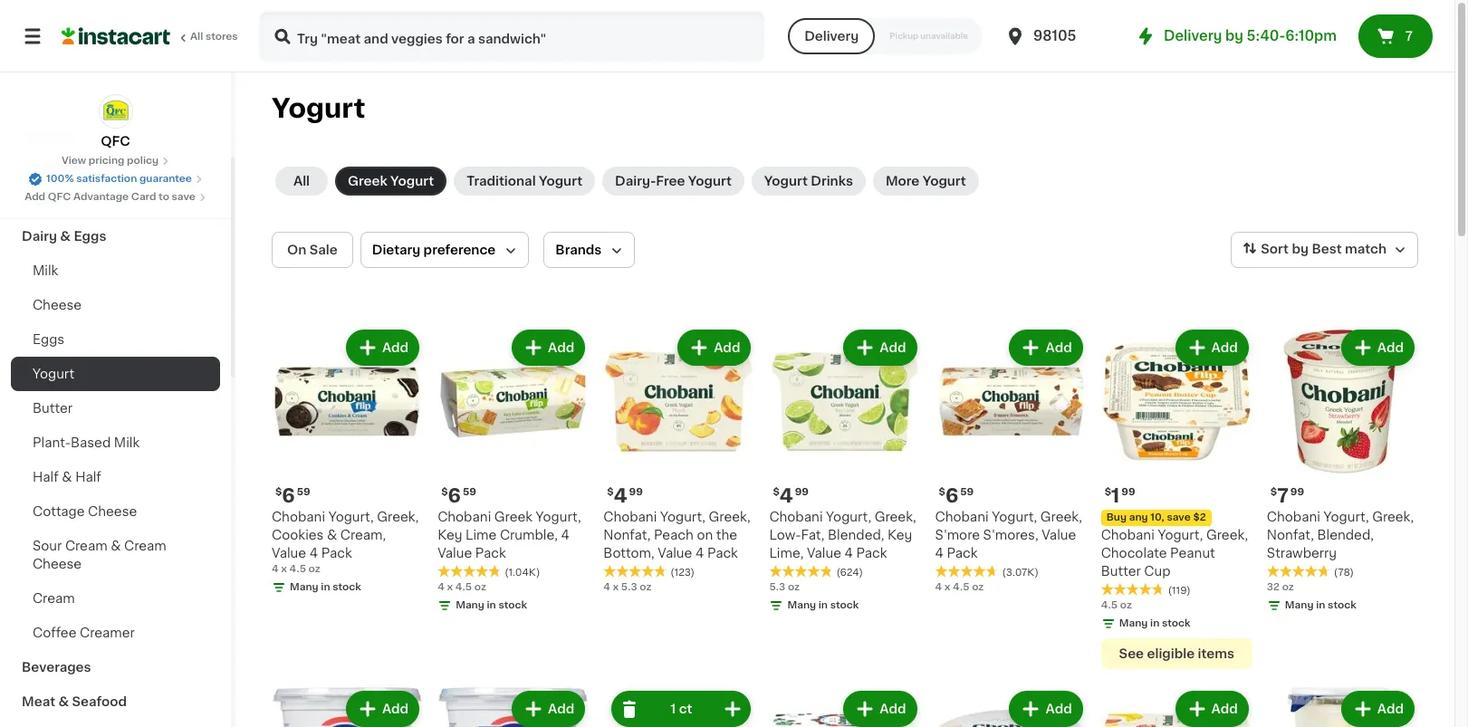 Task type: vqa. For each thing, say whether or not it's contained in the screenshot.
'Greek,' inside the chobani yogurt, greek, chocolate peanut butter cup
yes



Task type: locate. For each thing, give the bounding box(es) containing it.
butter inside chobani yogurt, greek, chocolate peanut butter cup
[[1102, 566, 1141, 578]]

$ 6 59
[[275, 487, 310, 506], [441, 487, 476, 506], [939, 487, 974, 506]]

59 for chobani greek yogurt, key lime crumble, 4 value pack
[[463, 488, 476, 498]]

99 for chobani yogurt, greek, nonfat, peach on the bottom, value 4 pack
[[629, 488, 643, 498]]

half down plant-
[[33, 471, 59, 484]]

3 $ 6 59 from the left
[[939, 487, 974, 506]]

1 horizontal spatial eggs
[[74, 230, 106, 243]]

yogurt inside "link"
[[923, 175, 967, 188]]

yogurt, inside chobani yogurt, greek, low-fat, blended, key lime, value 4 pack
[[826, 511, 872, 524]]

1 horizontal spatial greek
[[495, 511, 533, 524]]

4 99 from the left
[[1291, 488, 1305, 498]]

greek, for chobani yogurt, greek, nonfat, peach on the bottom, value 4 pack
[[709, 511, 751, 524]]

$ 6 59 for chobani yogurt, greek, cookies & cream, value 4 pack
[[275, 487, 310, 506]]

in
[[321, 583, 330, 593], [487, 601, 496, 611], [819, 601, 828, 611], [1317, 601, 1326, 611], [1151, 619, 1160, 629]]

key
[[438, 529, 463, 542], [888, 529, 913, 542]]

half
[[33, 471, 59, 484], [75, 471, 101, 484]]

$ 4 99 for chobani yogurt, greek, low-fat, blended, key lime, value 4 pack
[[773, 487, 809, 506]]

value right s'mores,
[[1042, 529, 1077, 542]]

&
[[60, 230, 71, 243], [62, 471, 72, 484], [327, 529, 337, 542], [111, 540, 121, 553], [58, 696, 69, 709]]

greek, for chobani yogurt, greek, s'more s'mores, value 4 pack
[[1041, 511, 1083, 524]]

more
[[886, 175, 920, 188]]

value inside chobani yogurt, greek, s'more s'mores, value 4 pack
[[1042, 529, 1077, 542]]

1 horizontal spatial $ 4 99
[[773, 487, 809, 506]]

product group containing 1 ct
[[604, 688, 755, 728]]

many in stock for 6
[[456, 601, 527, 611]]

& right dairy
[[60, 230, 71, 243]]

chobani up cookies
[[272, 511, 325, 524]]

(78)
[[1335, 568, 1355, 578]]

many for 4
[[788, 601, 816, 611]]

all up "on"
[[294, 175, 310, 188]]

99 for buy any 10, save $2
[[1122, 488, 1136, 498]]

$ for chobani yogurt, greek, s'more s'mores, value 4 pack
[[939, 488, 946, 498]]

0 horizontal spatial blended,
[[828, 529, 885, 542]]

100% satisfaction guarantee
[[46, 174, 192, 184]]

1 horizontal spatial key
[[888, 529, 913, 542]]

0 vertical spatial butter
[[33, 402, 73, 415]]

dairy & eggs
[[22, 230, 106, 243]]

greek, inside chobani yogurt, greek, nonfat, peach on the bottom, value 4 pack
[[709, 511, 751, 524]]

1 $ 6 59 from the left
[[275, 487, 310, 506]]

0 horizontal spatial greek
[[348, 175, 388, 188]]

dietary
[[372, 244, 421, 256]]

99 inside $ 7 99
[[1291, 488, 1305, 498]]

many down 5.3 oz
[[788, 601, 816, 611]]

nonfat, up bottom,
[[604, 529, 651, 542]]

plant-based milk
[[33, 437, 140, 449]]

x down bottom,
[[613, 583, 619, 593]]

0 vertical spatial by
[[1226, 29, 1244, 43]]

3 59 from the left
[[961, 488, 974, 498]]

cottage
[[33, 506, 85, 518]]

yogurt, inside chobani yogurt, greek, nonfat, blended, strawberry
[[1324, 511, 1370, 524]]

product group
[[272, 326, 423, 599], [438, 326, 589, 617], [604, 326, 755, 595], [770, 326, 921, 617], [936, 326, 1087, 595], [1102, 326, 1253, 670], [1267, 326, 1419, 617], [272, 688, 423, 728], [438, 688, 589, 728], [604, 688, 755, 728], [770, 688, 921, 728], [936, 688, 1087, 728], [1102, 688, 1253, 728], [1267, 688, 1419, 728]]

yogurt, inside chobani yogurt, greek, chocolate peanut butter cup
[[1158, 529, 1204, 542]]

nonfat, up strawberry
[[1267, 529, 1315, 542]]

cream
[[65, 540, 107, 553], [124, 540, 166, 553], [33, 593, 75, 605]]

0 vertical spatial 7
[[1406, 30, 1414, 43]]

98105 button
[[1005, 11, 1114, 62]]

in down strawberry
[[1317, 601, 1326, 611]]

x for chobani greek yogurt, key lime crumble, 4 value pack
[[447, 583, 453, 593]]

stock for 6
[[499, 601, 527, 611]]

creamer
[[80, 627, 135, 640]]

2 99 from the left
[[795, 488, 809, 498]]

free
[[656, 175, 685, 188]]

1 vertical spatial milk
[[114, 437, 140, 449]]

oz down cookies
[[309, 565, 321, 575]]

save left $2
[[1167, 513, 1191, 523]]

chobani for lime
[[438, 511, 491, 524]]

value down fat,
[[807, 547, 842, 560]]

many in stock up eligible
[[1120, 619, 1191, 629]]

eggs up yogurt link
[[33, 333, 64, 346]]

greek,
[[377, 511, 419, 524], [709, 511, 751, 524], [875, 511, 917, 524], [1041, 511, 1083, 524], [1373, 511, 1415, 524], [1207, 529, 1249, 542]]

1 horizontal spatial $ 6 59
[[441, 487, 476, 506]]

chobani greek yogurt, key lime crumble, 4 value pack
[[438, 511, 581, 560]]

stock down (78)
[[1328, 601, 1357, 611]]

yogurt, for chobani yogurt, greek, nonfat, blended, strawberry
[[1324, 511, 1370, 524]]

1 horizontal spatial qfc
[[101, 135, 130, 148]]

by right sort
[[1292, 243, 1309, 256]]

$ for buy any 10, save $2
[[1105, 488, 1112, 498]]

2 blended, from the left
[[1318, 529, 1374, 542]]

4 $ from the left
[[773, 488, 780, 498]]

product group containing 1
[[1102, 326, 1253, 670]]

5.3 down lime,
[[770, 583, 786, 593]]

yogurt, up the peanut
[[1158, 529, 1204, 542]]

sort
[[1262, 243, 1289, 256]]

instacart logo image
[[62, 25, 170, 47]]

yogurt right more on the top right
[[923, 175, 967, 188]]

0 horizontal spatial nonfat,
[[604, 529, 651, 542]]

2 $ 4 99 from the left
[[773, 487, 809, 506]]

0 horizontal spatial milk
[[33, 265, 58, 277]]

& inside meat & seafood link
[[58, 696, 69, 709]]

1 horizontal spatial 1
[[1112, 487, 1120, 506]]

chobani for blended,
[[1267, 511, 1321, 524]]

satisfaction
[[76, 174, 137, 184]]

yogurt up the dietary
[[391, 175, 434, 188]]

chobani for fat,
[[770, 511, 823, 524]]

99
[[629, 488, 643, 498], [795, 488, 809, 498], [1122, 488, 1136, 498], [1291, 488, 1305, 498]]

save right to
[[172, 192, 196, 202]]

0 horizontal spatial 6
[[282, 487, 295, 506]]

0 horizontal spatial $ 4 99
[[607, 487, 643, 506]]

pack up '(624)'
[[857, 547, 888, 560]]

1 horizontal spatial delivery
[[1164, 29, 1223, 43]]

nonfat, for 7
[[1267, 529, 1315, 542]]

all for all stores
[[190, 32, 203, 42]]

1 vertical spatial 7
[[1278, 487, 1289, 506]]

chobani up s'more
[[936, 511, 989, 524]]

chobani for peanut
[[1102, 529, 1155, 542]]

qfc down 100%
[[48, 192, 71, 202]]

key left s'more
[[888, 529, 913, 542]]

$ up strawberry
[[1271, 488, 1278, 498]]

value down cookies
[[272, 547, 306, 560]]

chobani yogurt, greek, s'more s'mores, value 4 pack
[[936, 511, 1083, 560]]

all inside 'link'
[[294, 175, 310, 188]]

blended, inside chobani yogurt, greek, low-fat, blended, key lime, value 4 pack
[[828, 529, 885, 542]]

1 6 from the left
[[282, 487, 295, 506]]

& down cottage cheese link
[[111, 540, 121, 553]]

cottage cheese
[[33, 506, 137, 518]]

4 inside chobani greek yogurt, key lime crumble, 4 value pack
[[561, 529, 570, 542]]

1 pack from the left
[[321, 547, 352, 560]]

1 horizontal spatial half
[[75, 471, 101, 484]]

pack inside chobani yogurt, greek, nonfat, peach on the bottom, value 4 pack
[[708, 547, 738, 560]]

2 vertical spatial cheese
[[33, 558, 82, 571]]

1 horizontal spatial butter
[[1102, 566, 1141, 578]]

$ 4 99
[[607, 487, 643, 506], [773, 487, 809, 506]]

0 horizontal spatial eggs
[[33, 333, 64, 346]]

1
[[1112, 487, 1120, 506], [671, 703, 676, 716]]

based
[[71, 437, 111, 449]]

1 59 from the left
[[297, 488, 310, 498]]

$ up low-
[[773, 488, 780, 498]]

6
[[282, 487, 295, 506], [448, 487, 461, 506], [946, 487, 959, 506]]

chobani inside chobani yogurt, greek, chocolate peanut butter cup
[[1102, 529, 1155, 542]]

1 4 x 4.5 oz from the left
[[438, 583, 486, 593]]

chobani yogurt, greek, nonfat, peach on the bottom, value 4 pack
[[604, 511, 751, 560]]

chobani up low-
[[770, 511, 823, 524]]

2 pack from the left
[[476, 547, 506, 560]]

yogurt, up '(624)'
[[826, 511, 872, 524]]

blended, up (78)
[[1318, 529, 1374, 542]]

yogurt drinks link
[[752, 167, 866, 196]]

0 horizontal spatial 4 x 4.5 oz
[[438, 583, 486, 593]]

5:40-
[[1247, 29, 1286, 43]]

chobani down $ 7 99
[[1267, 511, 1321, 524]]

see
[[1120, 648, 1144, 661]]

0 horizontal spatial 59
[[297, 488, 310, 498]]

& up cottage
[[62, 471, 72, 484]]

1 vertical spatial save
[[1167, 513, 1191, 523]]

1 horizontal spatial by
[[1292, 243, 1309, 256]]

$ up chobani greek yogurt, key lime crumble, 4 value pack
[[441, 488, 448, 498]]

$ up cookies
[[275, 488, 282, 498]]

cream up coffee
[[33, 593, 75, 605]]

6 $ from the left
[[1105, 488, 1112, 498]]

greek, for chobani yogurt, greek, nonfat, blended, strawberry
[[1373, 511, 1415, 524]]

chobani
[[272, 511, 325, 524], [438, 511, 491, 524], [604, 511, 657, 524], [770, 511, 823, 524], [936, 511, 989, 524], [1267, 511, 1321, 524], [1102, 529, 1155, 542]]

chobani inside chobani yogurt, greek, low-fat, blended, key lime, value 4 pack
[[770, 511, 823, 524]]

yogurt link
[[11, 357, 220, 391]]

1 horizontal spatial milk
[[114, 437, 140, 449]]

many in stock down (78)
[[1286, 601, 1357, 611]]

butter link
[[11, 391, 220, 426]]

service type group
[[788, 18, 983, 54]]

0 horizontal spatial 5.3
[[621, 583, 638, 593]]

traditional yogurt link
[[454, 167, 595, 196]]

1 $ 4 99 from the left
[[607, 487, 643, 506]]

2 horizontal spatial $ 6 59
[[939, 487, 974, 506]]

2 $ 6 59 from the left
[[441, 487, 476, 506]]

6 up chobani greek yogurt, key lime crumble, 4 value pack
[[448, 487, 461, 506]]

3 99 from the left
[[1122, 488, 1136, 498]]

7 $ from the left
[[1271, 488, 1278, 498]]

0 vertical spatial cheese
[[33, 299, 82, 312]]

1 horizontal spatial 7
[[1406, 30, 1414, 43]]

1 horizontal spatial blended,
[[1318, 529, 1374, 542]]

half down plant-based milk at the bottom of page
[[75, 471, 101, 484]]

greek, inside chobani yogurt, greek, low-fat, blended, key lime, value 4 pack
[[875, 511, 917, 524]]

greek inside 'link'
[[348, 175, 388, 188]]

many in stock down '(624)'
[[788, 601, 859, 611]]

1 left ct
[[671, 703, 676, 716]]

nonfat, for 4
[[604, 529, 651, 542]]

0 vertical spatial save
[[172, 192, 196, 202]]

0 horizontal spatial qfc
[[48, 192, 71, 202]]

1 vertical spatial by
[[1292, 243, 1309, 256]]

& right meat
[[58, 696, 69, 709]]

None search field
[[259, 11, 765, 62]]

chobani up chocolate
[[1102, 529, 1155, 542]]

1 horizontal spatial nonfat,
[[1267, 529, 1315, 542]]

eggs link
[[11, 323, 220, 357]]

preference
[[424, 244, 496, 256]]

add
[[25, 192, 45, 202], [382, 342, 409, 354], [548, 342, 575, 354], [714, 342, 741, 354], [880, 342, 907, 354], [1046, 342, 1073, 354], [1212, 342, 1238, 354], [1378, 342, 1404, 354], [382, 703, 409, 716], [548, 703, 575, 716], [880, 703, 907, 716], [1046, 703, 1073, 716], [1212, 703, 1238, 716], [1378, 703, 1404, 716]]

all for all
[[294, 175, 310, 188]]

2 $ from the left
[[441, 488, 448, 498]]

1 vertical spatial greek
[[495, 511, 533, 524]]

many down 32 oz
[[1286, 601, 1314, 611]]

greek, inside chobani yogurt, greek, nonfat, blended, strawberry
[[1373, 511, 1415, 524]]

1 horizontal spatial 59
[[463, 488, 476, 498]]

butter down chocolate
[[1102, 566, 1141, 578]]

99 inside $ 1 99
[[1122, 488, 1136, 498]]

0 vertical spatial eggs
[[74, 230, 106, 243]]

1 nonfat, from the left
[[604, 529, 651, 542]]

nonfat, inside chobani yogurt, greek, nonfat, peach on the bottom, value 4 pack
[[604, 529, 651, 542]]

greek, inside chobani yogurt, greek, s'more s'mores, value 4 pack
[[1041, 511, 1083, 524]]

$ 4 99 up low-
[[773, 487, 809, 506]]

2 half from the left
[[75, 471, 101, 484]]

0 horizontal spatial 1
[[671, 703, 676, 716]]

4.5 down cookies
[[290, 565, 306, 575]]

0 horizontal spatial butter
[[33, 402, 73, 415]]

by inside field
[[1292, 243, 1309, 256]]

x down s'more
[[945, 583, 951, 593]]

1 horizontal spatial 4 x 4.5 oz
[[936, 583, 984, 593]]

1 up the buy
[[1112, 487, 1120, 506]]

★★★★★
[[438, 565, 501, 578], [438, 565, 501, 578], [604, 565, 667, 578], [604, 565, 667, 578], [770, 565, 833, 578], [770, 565, 833, 578], [936, 565, 999, 578], [936, 565, 999, 578], [1267, 565, 1331, 578], [1267, 565, 1331, 578], [1102, 584, 1165, 596], [1102, 584, 1165, 596]]

4 pack from the left
[[857, 547, 888, 560]]

many
[[290, 583, 319, 593], [456, 601, 485, 611], [788, 601, 816, 611], [1286, 601, 1314, 611], [1120, 619, 1148, 629]]

cream down cottage cheese link
[[124, 540, 166, 553]]

0 horizontal spatial key
[[438, 529, 463, 542]]

1 horizontal spatial save
[[1167, 513, 1191, 523]]

any
[[1130, 513, 1149, 523]]

yogurt, up peach
[[661, 511, 706, 524]]

4 x 4.5 oz for value
[[438, 583, 486, 593]]

value inside chobani greek yogurt, key lime crumble, 4 value pack
[[438, 547, 472, 560]]

chobani inside chobani greek yogurt, key lime crumble, 4 value pack
[[438, 511, 491, 524]]

yogurt inside 'link'
[[391, 175, 434, 188]]

yogurt, up "cream,"
[[329, 511, 374, 524]]

cheese down sour
[[33, 558, 82, 571]]

99 for chobani yogurt, greek, nonfat, blended, strawberry
[[1291, 488, 1305, 498]]

3 $ from the left
[[607, 488, 614, 498]]

value
[[1042, 529, 1077, 542], [272, 547, 306, 560], [438, 547, 472, 560], [658, 547, 693, 560], [807, 547, 842, 560]]

32
[[1267, 583, 1280, 593]]

1 99 from the left
[[629, 488, 643, 498]]

6 for chobani yogurt, greek, cookies & cream, value 4 pack
[[282, 487, 295, 506]]

99 up chobani yogurt, greek, nonfat, peach on the bottom, value 4 pack
[[629, 488, 643, 498]]

59 for chobani yogurt, greek, s'more s'mores, value 4 pack
[[961, 488, 974, 498]]

view
[[62, 156, 86, 166]]

5.3 oz
[[770, 583, 800, 593]]

2 horizontal spatial 6
[[946, 487, 959, 506]]

5 $ from the left
[[939, 488, 946, 498]]

delivery inside button
[[805, 30, 859, 43]]

1 vertical spatial 1
[[671, 703, 676, 716]]

chobani up bottom,
[[604, 511, 657, 524]]

pack down s'more
[[947, 547, 978, 560]]

by
[[1226, 29, 1244, 43], [1292, 243, 1309, 256]]

3 6 from the left
[[946, 487, 959, 506]]

& inside dairy & eggs 'link'
[[60, 230, 71, 243]]

key left lime
[[438, 529, 463, 542]]

0 vertical spatial all
[[190, 32, 203, 42]]

2 horizontal spatial 59
[[961, 488, 974, 498]]

4.5 oz
[[1102, 601, 1133, 611]]

produce
[[22, 196, 77, 208]]

$ up the buy
[[1105, 488, 1112, 498]]

yogurt, inside chobani yogurt, greek, s'more s'mores, value 4 pack
[[992, 511, 1038, 524]]

59 up lime
[[463, 488, 476, 498]]

0 horizontal spatial delivery
[[805, 30, 859, 43]]

4.5 down chocolate
[[1102, 601, 1118, 611]]

$ 6 59 up s'more
[[939, 487, 974, 506]]

greek, for chobani yogurt, greek, chocolate peanut butter cup
[[1207, 529, 1249, 542]]

greek inside chobani greek yogurt, key lime crumble, 4 value pack
[[495, 511, 533, 524]]

chobani inside chobani yogurt, greek, s'more s'mores, value 4 pack
[[936, 511, 989, 524]]

chobani inside chobani yogurt, greek, nonfat, blended, strawberry
[[1267, 511, 1321, 524]]

lime,
[[770, 547, 804, 560]]

$ inside $ 1 99
[[1105, 488, 1112, 498]]

eggs
[[74, 230, 106, 243], [33, 333, 64, 346]]

many for 6
[[456, 601, 485, 611]]

milk down dairy
[[33, 265, 58, 277]]

$ 6 59 up lime
[[441, 487, 476, 506]]

qfc up view pricing policy link
[[101, 135, 130, 148]]

1 $ from the left
[[275, 488, 282, 498]]

yogurt, up (78)
[[1324, 511, 1370, 524]]

eggs down advantage
[[74, 230, 106, 243]]

brands button
[[544, 232, 635, 268]]

99 up fat,
[[795, 488, 809, 498]]

stock up see eligible items
[[1162, 619, 1191, 629]]

qfc logo image
[[98, 94, 133, 129]]

value inside chobani yogurt, greek, cookies & cream, value 4 pack 4 x 4.5 oz
[[272, 547, 306, 560]]

milk inside "link"
[[114, 437, 140, 449]]

value down lime
[[438, 547, 472, 560]]

greek, for chobani yogurt, greek, cookies & cream, value 4 pack 4 x 4.5 oz
[[377, 511, 419, 524]]

yogurt left drinks
[[765, 175, 808, 188]]

2 6 from the left
[[448, 487, 461, 506]]

2 4 x 4.5 oz from the left
[[936, 583, 984, 593]]

in down fat,
[[819, 601, 828, 611]]

nonfat,
[[604, 529, 651, 542], [1267, 529, 1315, 542]]

1 horizontal spatial 5.3
[[770, 583, 786, 593]]

all stores
[[190, 32, 238, 42]]

2 key from the left
[[888, 529, 913, 542]]

pack down "cream,"
[[321, 547, 352, 560]]

4.5
[[290, 565, 306, 575], [455, 583, 472, 593], [953, 583, 970, 593], [1102, 601, 1118, 611]]

delivery button
[[788, 18, 876, 54]]

$ for chobani yogurt, greek, nonfat, peach on the bottom, value 4 pack
[[607, 488, 614, 498]]

many in stock for 7
[[1286, 601, 1357, 611]]

& inside half & half link
[[62, 471, 72, 484]]

0 horizontal spatial $ 6 59
[[275, 487, 310, 506]]

cheese down half & half link at the left
[[88, 506, 137, 518]]

all left stores
[[190, 32, 203, 42]]

oz
[[309, 565, 321, 575], [475, 583, 486, 593], [640, 583, 652, 593], [788, 583, 800, 593], [972, 583, 984, 593], [1283, 583, 1295, 593], [1121, 601, 1133, 611]]

plant-
[[33, 437, 71, 449]]

cheese inside sour cream & cream cheese
[[33, 558, 82, 571]]

blended,
[[828, 529, 885, 542], [1318, 529, 1374, 542]]

$ 4 99 up bottom,
[[607, 487, 643, 506]]

view pricing policy
[[62, 156, 159, 166]]

advantage
[[73, 192, 129, 202]]

yogurt, for chobani yogurt, greek, low-fat, blended, key lime, value 4 pack
[[826, 511, 872, 524]]

4.5 inside chobani yogurt, greek, cookies & cream, value 4 pack 4 x 4.5 oz
[[290, 565, 306, 575]]

0 horizontal spatial 7
[[1278, 487, 1289, 506]]

0 horizontal spatial half
[[33, 471, 59, 484]]

$ up bottom,
[[607, 488, 614, 498]]

0 vertical spatial greek
[[348, 175, 388, 188]]

items
[[1198, 648, 1235, 661]]

on
[[697, 529, 713, 542]]

in down lime
[[487, 601, 496, 611]]

pack down lime
[[476, 547, 506, 560]]

1 half from the left
[[33, 471, 59, 484]]

59 up s'more
[[961, 488, 974, 498]]

3 pack from the left
[[708, 547, 738, 560]]

6 up cookies
[[282, 487, 295, 506]]

$ up s'more
[[939, 488, 946, 498]]

butter up plant-
[[33, 402, 73, 415]]

oz right 32 at the right bottom of page
[[1283, 583, 1295, 593]]

1 vertical spatial butter
[[1102, 566, 1141, 578]]

more yogurt link
[[873, 167, 979, 196]]

1 horizontal spatial 6
[[448, 487, 461, 506]]

chobani yogurt, greek, nonfat, blended, strawberry
[[1267, 511, 1415, 560]]

4 x 4.5 oz
[[438, 583, 486, 593], [936, 583, 984, 593]]

chobani up lime
[[438, 511, 491, 524]]

0 horizontal spatial all
[[190, 32, 203, 42]]

4 inside chobani yogurt, greek, s'more s'mores, value 4 pack
[[936, 547, 944, 560]]

2 nonfat, from the left
[[1267, 529, 1315, 542]]

chobani inside chobani yogurt, greek, cookies & cream, value 4 pack 4 x 4.5 oz
[[272, 511, 325, 524]]

1 key from the left
[[438, 529, 463, 542]]

yogurt, inside chobani yogurt, greek, cookies & cream, value 4 pack 4 x 4.5 oz
[[329, 511, 374, 524]]

$ inside $ 7 99
[[1271, 488, 1278, 498]]

pack
[[321, 547, 352, 560], [476, 547, 506, 560], [708, 547, 738, 560], [857, 547, 888, 560], [947, 547, 978, 560]]

7
[[1406, 30, 1414, 43], [1278, 487, 1289, 506]]

$ for chobani yogurt, greek, nonfat, blended, strawberry
[[1271, 488, 1278, 498]]

2 59 from the left
[[463, 488, 476, 498]]

stock down '(624)'
[[831, 601, 859, 611]]

1 blended, from the left
[[828, 529, 885, 542]]

chobani inside chobani yogurt, greek, nonfat, peach on the bottom, value 4 pack
[[604, 511, 657, 524]]

value inside chobani yogurt, greek, low-fat, blended, key lime, value 4 pack
[[807, 547, 842, 560]]

& for half
[[62, 471, 72, 484]]

cheese link
[[11, 288, 220, 323]]

1 vertical spatial all
[[294, 175, 310, 188]]

on
[[287, 244, 307, 256]]

greek, inside chobani yogurt, greek, cookies & cream, value 4 pack 4 x 4.5 oz
[[377, 511, 419, 524]]

0 horizontal spatial by
[[1226, 29, 1244, 43]]

4.5 down lime
[[455, 583, 472, 593]]

milk right based
[[114, 437, 140, 449]]

nonfat, inside chobani yogurt, greek, nonfat, blended, strawberry
[[1267, 529, 1315, 542]]

many for 7
[[1286, 601, 1314, 611]]

greek, inside chobani yogurt, greek, chocolate peanut butter cup
[[1207, 529, 1249, 542]]

5 pack from the left
[[947, 547, 978, 560]]

4 x 4.5 oz down lime
[[438, 583, 486, 593]]

chobani for s'mores,
[[936, 511, 989, 524]]

greek, for chobani yogurt, greek, low-fat, blended, key lime, value 4 pack
[[875, 511, 917, 524]]

stock for 7
[[1328, 601, 1357, 611]]

yogurt, inside chobani yogurt, greek, nonfat, peach on the bottom, value 4 pack
[[661, 511, 706, 524]]

1 horizontal spatial all
[[294, 175, 310, 188]]

4 inside chobani yogurt, greek, low-fat, blended, key lime, value 4 pack
[[845, 547, 854, 560]]



Task type: describe. For each thing, give the bounding box(es) containing it.
x inside chobani yogurt, greek, cookies & cream, value 4 pack 4 x 4.5 oz
[[281, 565, 287, 575]]

pricing
[[89, 156, 125, 166]]

drinks
[[811, 175, 853, 188]]

all link
[[275, 167, 328, 196]]

increment quantity of clio clio vanilla greek yogurt bars image
[[723, 699, 744, 720]]

& inside sour cream & cream cheese
[[111, 540, 121, 553]]

strawberry
[[1267, 547, 1337, 560]]

buy any 10, save $2
[[1107, 513, 1207, 523]]

by for delivery
[[1226, 29, 1244, 43]]

delivery for delivery by 5:40-6:10pm
[[1164, 29, 1223, 43]]

x for chobani yogurt, greek, nonfat, peach on the bottom, value 4 pack
[[613, 583, 619, 593]]

dietary preference
[[372, 244, 496, 256]]

6 for chobani yogurt, greek, s'more s'mores, value 4 pack
[[946, 487, 959, 506]]

cream down cottage cheese
[[65, 540, 107, 553]]

yogurt, inside chobani greek yogurt, key lime crumble, 4 value pack
[[536, 511, 581, 524]]

(1.04k)
[[505, 568, 540, 578]]

chobani yogurt, greek, low-fat, blended, key lime, value 4 pack
[[770, 511, 917, 560]]

yogurt right traditional
[[539, 175, 583, 188]]

traditional
[[467, 175, 536, 188]]

half & half link
[[11, 460, 220, 495]]

pack inside chobani yogurt, greek, low-fat, blended, key lime, value 4 pack
[[857, 547, 888, 560]]

(123)
[[671, 568, 695, 578]]

99 for chobani yogurt, greek, low-fat, blended, key lime, value 4 pack
[[795, 488, 809, 498]]

eligible
[[1148, 648, 1195, 661]]

yogurt right free
[[688, 175, 732, 188]]

delivery by 5:40-6:10pm link
[[1135, 25, 1337, 47]]

pack inside chobani greek yogurt, key lime crumble, 4 value pack
[[476, 547, 506, 560]]

meat
[[22, 696, 55, 709]]

in for 7
[[1317, 601, 1326, 611]]

7 inside button
[[1406, 30, 1414, 43]]

dairy & eggs link
[[11, 219, 220, 254]]

s'mores,
[[984, 529, 1039, 542]]

remove clio clio vanilla greek yogurt bars image
[[619, 699, 641, 720]]

yogurt, for chobani yogurt, greek, nonfat, peach on the bottom, value 4 pack
[[661, 511, 706, 524]]

oz down s'more
[[972, 583, 984, 593]]

see eligible items button
[[1102, 639, 1253, 670]]

oz down lime,
[[788, 583, 800, 593]]

chobani yogurt, greek, chocolate peanut butter cup
[[1102, 529, 1249, 578]]

many down cookies
[[290, 583, 319, 593]]

many in stock down chobani yogurt, greek, cookies & cream, value 4 pack 4 x 4.5 oz
[[290, 583, 361, 593]]

many down 4.5 oz
[[1120, 619, 1148, 629]]

oz up see at the right
[[1121, 601, 1133, 611]]

cream inside "link"
[[33, 593, 75, 605]]

1 vertical spatial qfc
[[48, 192, 71, 202]]

& for eggs
[[60, 230, 71, 243]]

by for sort
[[1292, 243, 1309, 256]]

greek yogurt
[[348, 175, 434, 188]]

traditional yogurt
[[467, 175, 583, 188]]

oz down bottom,
[[640, 583, 652, 593]]

butter inside butter link
[[33, 402, 73, 415]]

the
[[717, 529, 738, 542]]

stock for 4
[[831, 601, 859, 611]]

$ for chobani yogurt, greek, low-fat, blended, key lime, value 4 pack
[[773, 488, 780, 498]]

stores
[[206, 32, 238, 42]]

& inside chobani yogurt, greek, cookies & cream, value 4 pack 4 x 4.5 oz
[[327, 529, 337, 542]]

1 vertical spatial eggs
[[33, 333, 64, 346]]

0 vertical spatial 1
[[1112, 487, 1120, 506]]

chobani yogurt, greek, cookies & cream, value 4 pack 4 x 4.5 oz
[[272, 511, 419, 575]]

0 vertical spatial milk
[[33, 265, 58, 277]]

milk link
[[11, 254, 220, 288]]

(624)
[[837, 568, 863, 578]]

bottom,
[[604, 547, 655, 560]]

eggs inside 'link'
[[74, 230, 106, 243]]

in for 4
[[819, 601, 828, 611]]

key inside chobani yogurt, greek, low-fat, blended, key lime, value 4 pack
[[888, 529, 913, 542]]

dairy-free yogurt link
[[603, 167, 745, 196]]

cup
[[1145, 566, 1171, 578]]

thanksgiving
[[22, 161, 109, 174]]

Best match Sort by field
[[1232, 232, 1419, 268]]

view pricing policy link
[[62, 154, 170, 169]]

dairy
[[22, 230, 57, 243]]

ct
[[679, 703, 693, 716]]

delivery by 5:40-6:10pm
[[1164, 29, 1337, 43]]

dietary preference button
[[360, 232, 529, 268]]

$ 1 99
[[1105, 487, 1136, 506]]

product group containing 7
[[1267, 326, 1419, 617]]

yogurt, for chobani yogurt, greek, s'more s'mores, value 4 pack
[[992, 511, 1038, 524]]

best
[[1312, 243, 1342, 256]]

add qfc advantage card to save
[[25, 192, 196, 202]]

in up eligible
[[1151, 619, 1160, 629]]

yogurt up plant-
[[33, 368, 74, 381]]

peach
[[654, 529, 694, 542]]

4.5 down s'more
[[953, 583, 970, 593]]

see eligible items
[[1120, 648, 1235, 661]]

1 5.3 from the left
[[621, 583, 638, 593]]

best match
[[1312, 243, 1387, 256]]

59 for chobani yogurt, greek, cookies & cream, value 4 pack
[[297, 488, 310, 498]]

delivery for delivery
[[805, 30, 859, 43]]

in down chobani yogurt, greek, cookies & cream, value 4 pack 4 x 4.5 oz
[[321, 583, 330, 593]]

4 x 5.3 oz
[[604, 583, 652, 593]]

oz down lime
[[475, 583, 486, 593]]

brands
[[556, 244, 602, 256]]

chobani for peach
[[604, 511, 657, 524]]

0 horizontal spatial save
[[172, 192, 196, 202]]

oz inside chobani yogurt, greek, cookies & cream, value 4 pack 4 x 4.5 oz
[[309, 565, 321, 575]]

yogurt up the all 'link'
[[272, 95, 365, 121]]

1 ct
[[671, 703, 693, 716]]

card
[[131, 192, 156, 202]]

1 vertical spatial cheese
[[88, 506, 137, 518]]

10,
[[1151, 513, 1165, 523]]

in for 6
[[487, 601, 496, 611]]

meat & seafood link
[[11, 685, 220, 719]]

fat,
[[801, 529, 825, 542]]

cream,
[[341, 529, 386, 542]]

qfc link
[[98, 94, 133, 150]]

value inside chobani yogurt, greek, nonfat, peach on the bottom, value 4 pack
[[658, 547, 693, 560]]

$ 6 59 for chobani yogurt, greek, s'more s'mores, value 4 pack
[[939, 487, 974, 506]]

chocolate
[[1102, 547, 1168, 560]]

all stores link
[[62, 11, 239, 62]]

key inside chobani greek yogurt, key lime crumble, 4 value pack
[[438, 529, 463, 542]]

guarantee
[[139, 174, 192, 184]]

on sale
[[287, 244, 338, 256]]

98105
[[1034, 29, 1077, 43]]

x for chobani yogurt, greek, s'more s'mores, value 4 pack
[[945, 583, 951, 593]]

add qfc advantage card to save link
[[25, 190, 206, 205]]

lime
[[466, 529, 497, 542]]

recipes link
[[11, 116, 220, 150]]

sort by
[[1262, 243, 1309, 256]]

sour cream & cream cheese link
[[11, 529, 220, 582]]

low-
[[770, 529, 801, 542]]

lists
[[51, 63, 82, 75]]

pack inside chobani yogurt, greek, s'more s'mores, value 4 pack
[[947, 547, 978, 560]]

cookies
[[272, 529, 324, 542]]

6:10pm
[[1286, 29, 1337, 43]]

$ for chobani yogurt, greek, cookies & cream, value 4 pack
[[275, 488, 282, 498]]

coffee creamer link
[[11, 616, 220, 651]]

$ for chobani greek yogurt, key lime crumble, 4 value pack
[[441, 488, 448, 498]]

dairy-
[[615, 175, 656, 188]]

stock down chobani yogurt, greek, cookies & cream, value 4 pack 4 x 4.5 oz
[[333, 583, 361, 593]]

0 vertical spatial qfc
[[101, 135, 130, 148]]

more yogurt
[[886, 175, 967, 188]]

pack inside chobani yogurt, greek, cookies & cream, value 4 pack 4 x 4.5 oz
[[321, 547, 352, 560]]

blended, inside chobani yogurt, greek, nonfat, blended, strawberry
[[1318, 529, 1374, 542]]

$ 4 99 for chobani yogurt, greek, nonfat, peach on the bottom, value 4 pack
[[607, 487, 643, 506]]

chobani for &
[[272, 511, 325, 524]]

coffee
[[33, 627, 77, 640]]

6 for chobani greek yogurt, key lime crumble, 4 value pack
[[448, 487, 461, 506]]

buy
[[1107, 513, 1127, 523]]

4 x 4.5 oz for pack
[[936, 583, 984, 593]]

sale
[[310, 244, 338, 256]]

half & half
[[33, 471, 101, 484]]

greek yogurt link
[[335, 167, 447, 196]]

7 button
[[1359, 14, 1433, 58]]

2 5.3 from the left
[[770, 583, 786, 593]]

match
[[1345, 243, 1387, 256]]

yogurt, for chobani yogurt, greek, chocolate peanut butter cup
[[1158, 529, 1204, 542]]

cottage cheese link
[[11, 495, 220, 529]]

dairy-free yogurt
[[615, 175, 732, 188]]

Search field
[[261, 13, 763, 60]]

meat & seafood
[[22, 696, 127, 709]]

peanut
[[1171, 547, 1216, 560]]

4 inside chobani yogurt, greek, nonfat, peach on the bottom, value 4 pack
[[696, 547, 704, 560]]

$ 6 59 for chobani greek yogurt, key lime crumble, 4 value pack
[[441, 487, 476, 506]]

many in stock for 4
[[788, 601, 859, 611]]

yogurt, for chobani yogurt, greek, cookies & cream, value 4 pack 4 x 4.5 oz
[[329, 511, 374, 524]]

& for seafood
[[58, 696, 69, 709]]

$ 7 99
[[1271, 487, 1305, 506]]



